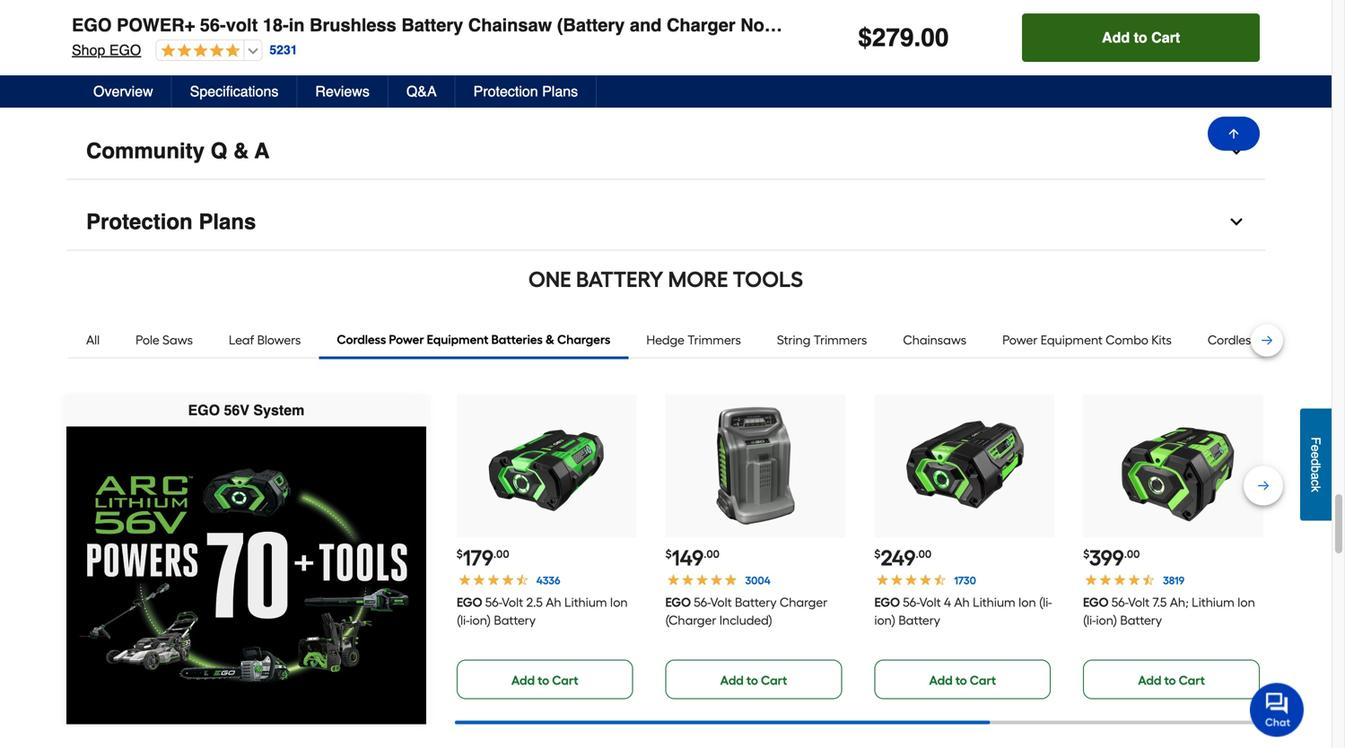Task type: describe. For each thing, give the bounding box(es) containing it.
add to cart inside button
[[1103, 29, 1181, 46]]

(li- for 179
[[457, 613, 470, 628]]

all
[[86, 332, 100, 348]]

cart for 149
[[761, 673, 788, 688]]

lithium for 179
[[564, 595, 607, 610]]

overview
[[93, 83, 153, 100]]

battery inside 56-volt battery charger (charger included)
[[735, 595, 777, 610]]

protection for the top the protection plans button
[[474, 83, 538, 100]]

279
[[872, 23, 914, 52]]

add to cart link for 179
[[457, 660, 633, 700]]

cordless for cordless electric push la
[[1208, 332, 1257, 348]]

cart for 249
[[970, 673, 997, 688]]

f e e d b a c k button
[[1301, 409, 1332, 521]]

$ for 399
[[1084, 548, 1090, 561]]

399
[[1090, 545, 1125, 571]]

ego left '56v'
[[188, 402, 220, 419]]

cordless electric push la button
[[1190, 323, 1346, 358]]

string trimmers button
[[759, 323, 886, 358]]

179 list item
[[457, 394, 637, 700]]

add inside add to cart button
[[1103, 29, 1130, 46]]

volt
[[226, 15, 258, 35]]

.00 for 399
[[1125, 548, 1141, 561]]

2 e from the top
[[1309, 452, 1324, 459]]

one battery more tools
[[529, 266, 804, 292]]

chainsaws button
[[886, 323, 985, 358]]

leaf
[[229, 332, 254, 348]]

7.5
[[1153, 595, 1168, 610]]

pole saws button
[[118, 323, 211, 358]]

hedge
[[647, 332, 685, 348]]

chainsaw
[[468, 15, 552, 35]]

q
[[211, 139, 227, 163]]

cordless for cordless power equipment batteries & chargers
[[337, 332, 386, 347]]

k
[[1309, 486, 1324, 492]]

brushless
[[310, 15, 397, 35]]

$ for 149
[[666, 548, 672, 561]]

(li- for 399
[[1084, 613, 1097, 628]]

5231
[[270, 43, 298, 57]]

$ 249 .00
[[875, 545, 932, 571]]

string
[[777, 332, 811, 348]]

cart for 399
[[1179, 673, 1206, 688]]

(battery
[[557, 15, 625, 35]]

volt for 249
[[920, 595, 941, 610]]

overview button
[[75, 75, 172, 108]]

add for 249
[[930, 673, 953, 688]]

c
[[1309, 480, 1324, 486]]

ego inside 179 list item
[[457, 595, 482, 610]]

0 horizontal spatial &
[[233, 139, 249, 163]]

batteries
[[492, 332, 543, 347]]

kits
[[1152, 332, 1172, 348]]

ego 56-volt 2.5 ah lithium ion (li-ion) battery image
[[475, 394, 619, 538]]

a
[[255, 139, 270, 163]]

leaf blowers button
[[211, 323, 319, 358]]

$ 149 .00
[[666, 545, 720, 571]]

4.7 stars image
[[157, 43, 240, 60]]

system
[[254, 402, 305, 419]]

(charger
[[666, 613, 717, 628]]

battery inside 56-volt 2.5 ah lithium ion (li-ion) battery
[[494, 613, 536, 628]]

to inside button
[[1134, 29, 1148, 46]]

specifications button
[[172, 75, 298, 108]]

ego inside "149" list item
[[666, 595, 691, 610]]

ah for 249
[[955, 595, 970, 610]]

149
[[672, 545, 704, 571]]

cordless power equipment batteries & chargers
[[337, 332, 611, 347]]

included) inside 56-volt battery charger (charger included)
[[720, 613, 773, 628]]

add to cart button
[[1023, 13, 1260, 62]]

$ for 179
[[457, 548, 463, 561]]

specifications
[[190, 83, 279, 100]]

in
[[289, 15, 305, 35]]

179
[[463, 545, 494, 571]]

leaf blowers
[[229, 332, 301, 348]]

add to cart link for 399
[[1084, 660, 1260, 700]]

56- for 249
[[903, 595, 920, 610]]

volt for 399
[[1129, 595, 1150, 610]]

$ 279 . 00
[[858, 23, 949, 52]]

$ for 279
[[858, 23, 872, 52]]

cordless electric push la
[[1208, 332, 1346, 348]]

56-volt 4 ah lithium ion (li- ion) battery
[[875, 595, 1053, 628]]

trimmers for hedge trimmers
[[688, 332, 741, 348]]

.00 for 149
[[704, 548, 720, 561]]

ah;
[[1171, 595, 1190, 610]]

community q & a button
[[66, 123, 1266, 180]]

56- for 179
[[485, 595, 502, 610]]

ion for 399
[[1238, 595, 1256, 610]]

.
[[914, 23, 921, 52]]

ego 56v system image
[[66, 427, 426, 725]]

0 vertical spatial charger
[[667, 15, 736, 35]]

56- for 399
[[1112, 595, 1129, 610]]

combo
[[1106, 332, 1149, 348]]

protection for the protection plans button to the bottom
[[86, 209, 193, 234]]

plans for the protection plans button to the bottom
[[199, 209, 256, 234]]

4
[[944, 595, 952, 610]]

lithium for 249
[[973, 595, 1016, 610]]

tools
[[733, 266, 804, 292]]

add to cart for 179
[[512, 673, 579, 688]]

to for 249
[[956, 673, 968, 688]]

ion) for 179
[[470, 613, 491, 628]]

more button
[[729, 39, 894, 73]]

f
[[1309, 437, 1324, 445]]

b
[[1309, 466, 1324, 473]]

community q & a
[[86, 139, 270, 163]]

1 horizontal spatial included)
[[776, 15, 856, 35]]

chat invite button image
[[1251, 683, 1305, 738]]

cart inside button
[[1152, 29, 1181, 46]]

shop ego
[[72, 42, 141, 58]]

.00 for 179
[[494, 548, 510, 561]]

149 list item
[[666, 394, 846, 700]]

chainsaws
[[903, 332, 967, 348]]

$ for 249
[[875, 548, 881, 561]]

ego right shop
[[109, 42, 141, 58]]



Task type: vqa. For each thing, say whether or not it's contained in the screenshot.
arrow up ICON at the right top of page
yes



Task type: locate. For each thing, give the bounding box(es) containing it.
0 horizontal spatial ion
[[610, 595, 628, 610]]

add to cart link for 249
[[875, 660, 1051, 700]]

56- inside 56-volt 2.5 ah lithium ion (li-ion) battery
[[485, 595, 502, 610]]

chevron down image inside the protection plans button
[[1228, 213, 1246, 231]]

ion) inside 56-volt 2.5 ah lithium ion (li-ion) battery
[[470, 613, 491, 628]]

ion right 2.5
[[610, 595, 628, 610]]

1 lithium from the left
[[564, 595, 607, 610]]

power+
[[117, 15, 195, 35]]

protection plans button down chainsaw
[[456, 75, 597, 108]]

add to cart link down '56-volt 7.5 ah; lithium ion (li-ion) battery'
[[1084, 660, 1260, 700]]

ego 56-volt 4 ah lithium ion (li-ion) battery image
[[893, 394, 1037, 538]]

56- left 7.5
[[1112, 595, 1129, 610]]

charger
[[667, 15, 736, 35], [780, 595, 828, 610]]

add inside 249 list item
[[930, 673, 953, 688]]

power equipment combo kits button
[[985, 323, 1190, 358]]

cart
[[1152, 29, 1181, 46], [552, 673, 579, 688], [761, 673, 788, 688], [970, 673, 997, 688], [1179, 673, 1206, 688]]

.00
[[494, 548, 510, 561], [704, 548, 720, 561], [916, 548, 932, 561], [1125, 548, 1141, 561]]

ion inside '56-volt 7.5 ah; lithium ion (li-ion) battery'
[[1238, 595, 1256, 610]]

equipment
[[427, 332, 489, 347], [1041, 332, 1103, 348]]

electric
[[1260, 332, 1302, 348]]

1 horizontal spatial &
[[546, 332, 555, 347]]

56- up 4.7 stars image
[[200, 15, 226, 35]]

power equipment combo kits
[[1003, 332, 1172, 348]]

add to cart link inside 249 list item
[[875, 660, 1051, 700]]

add inside 399 list item
[[1139, 673, 1162, 688]]

1 vertical spatial plans
[[199, 209, 256, 234]]

string trimmers
[[777, 332, 868, 348]]

2 ion from the left
[[1019, 595, 1037, 610]]

1 .00 from the left
[[494, 548, 510, 561]]

& right "batteries"
[[546, 332, 555, 347]]

protection plans button
[[456, 75, 597, 108], [66, 194, 1266, 251]]

trimmers right string
[[814, 332, 868, 348]]

protection plans
[[474, 83, 578, 100], [86, 209, 256, 234]]

56-volt 7.5 ah; lithium ion (li-ion) battery
[[1084, 595, 1256, 628]]

protection plans for the protection plans button to the bottom
[[86, 209, 256, 234]]

cordless power equipment batteries & chargers button
[[319, 323, 629, 358]]

a
[[1309, 473, 1324, 480]]

1 horizontal spatial protection plans
[[474, 83, 578, 100]]

lithium inside 56-volt 4 ah lithium ion (li- ion) battery
[[973, 595, 1016, 610]]

to inside "149" list item
[[747, 673, 759, 688]]

add to cart link inside 179 list item
[[457, 660, 633, 700]]

0 horizontal spatial included)
[[720, 613, 773, 628]]

power inside button
[[389, 332, 424, 347]]

.00 for 249
[[916, 548, 932, 561]]

cart inside "149" list item
[[761, 673, 788, 688]]

protection down community
[[86, 209, 193, 234]]

56- left '4'
[[903, 595, 920, 610]]

00
[[921, 23, 949, 52]]

ion right '4'
[[1019, 595, 1037, 610]]

reviews
[[315, 83, 370, 100]]

more up the 'hedge trimmers'
[[668, 266, 729, 292]]

not
[[741, 15, 771, 35]]

ego down 399
[[1084, 595, 1109, 610]]

ego down 249
[[875, 595, 900, 610]]

56- inside 56-volt battery charger (charger included)
[[694, 595, 711, 610]]

0 vertical spatial chevron down image
[[1228, 142, 1246, 160]]

and
[[630, 15, 662, 35]]

1 horizontal spatial ion)
[[875, 613, 896, 628]]

ah inside 56-volt 2.5 ah lithium ion (li-ion) battery
[[546, 595, 561, 610]]

plans down (battery
[[542, 83, 578, 100]]

0 horizontal spatial ah
[[546, 595, 561, 610]]

ego 56v system
[[188, 402, 305, 419]]

more left .
[[833, 47, 875, 64]]

add to cart inside 179 list item
[[512, 673, 579, 688]]

2 ah from the left
[[955, 595, 970, 610]]

add inside "149" list item
[[721, 673, 744, 688]]

volt left '4'
[[920, 595, 941, 610]]

trimmers inside button
[[814, 332, 868, 348]]

1 vertical spatial included)
[[720, 613, 773, 628]]

1 trimmers from the left
[[688, 332, 741, 348]]

battery inside '56-volt 7.5 ah; lithium ion (li-ion) battery'
[[1121, 613, 1163, 628]]

to
[[1134, 29, 1148, 46], [538, 673, 550, 688], [747, 673, 759, 688], [956, 673, 968, 688], [1165, 673, 1177, 688]]

ego
[[72, 15, 112, 35], [109, 42, 141, 58], [188, 402, 220, 419], [457, 595, 482, 610], [666, 595, 691, 610], [875, 595, 900, 610], [1084, 595, 1109, 610]]

2 .00 from the left
[[704, 548, 720, 561]]

add to cart inside 399 list item
[[1139, 673, 1206, 688]]

cart for 179
[[552, 673, 579, 688]]

4 add to cart link from the left
[[1084, 660, 1260, 700]]

1 horizontal spatial protection
[[474, 83, 538, 100]]

ah right '4'
[[955, 595, 970, 610]]

1 ah from the left
[[546, 595, 561, 610]]

ion) for 399
[[1097, 613, 1118, 628]]

ion) down 179
[[470, 613, 491, 628]]

cart inside 179 list item
[[552, 673, 579, 688]]

1 horizontal spatial power
[[1003, 332, 1038, 348]]

ah
[[546, 595, 561, 610], [955, 595, 970, 610]]

.00 inside "$ 149 .00"
[[704, 548, 720, 561]]

1 horizontal spatial ah
[[955, 595, 970, 610]]

protection plans button up one battery more tools
[[66, 194, 1266, 251]]

0 horizontal spatial more
[[668, 266, 729, 292]]

q&a button
[[389, 75, 456, 108]]

1 e from the top
[[1309, 445, 1324, 452]]

1 volt from the left
[[502, 595, 523, 610]]

to inside 399 list item
[[1165, 673, 1177, 688]]

f e e d b a c k
[[1309, 437, 1324, 492]]

q&a
[[407, 83, 437, 100]]

$ 399 .00
[[1084, 545, 1141, 571]]

pole
[[136, 332, 160, 348]]

e
[[1309, 445, 1324, 452], [1309, 452, 1324, 459]]

ion for 249
[[1019, 595, 1037, 610]]

to inside 179 list item
[[538, 673, 550, 688]]

included)
[[776, 15, 856, 35], [720, 613, 773, 628]]

to inside 249 list item
[[956, 673, 968, 688]]

volt
[[502, 595, 523, 610], [711, 595, 732, 610], [920, 595, 941, 610], [1129, 595, 1150, 610]]

(li-
[[1040, 595, 1053, 610], [457, 613, 470, 628], [1084, 613, 1097, 628]]

chevron down image for protection plans
[[1228, 213, 1246, 231]]

lithium right 2.5
[[564, 595, 607, 610]]

249 list item
[[875, 394, 1055, 700]]

protection plans for the top the protection plans button
[[474, 83, 578, 100]]

add to cart link
[[457, 660, 633, 700], [666, 660, 842, 700], [875, 660, 1051, 700], [1084, 660, 1260, 700]]

0 horizontal spatial ion)
[[470, 613, 491, 628]]

volt inside 56-volt 2.5 ah lithium ion (li-ion) battery
[[502, 595, 523, 610]]

cordless inside the cordless electric push la button
[[1208, 332, 1257, 348]]

1 vertical spatial more
[[668, 266, 729, 292]]

add to cart link for 149
[[666, 660, 842, 700]]

ego 56-volt 7.5 ah; lithium ion (li-ion) battery image
[[1102, 394, 1246, 538]]

ego 56-volt battery charger (charger included) image
[[684, 394, 828, 538]]

2 lithium from the left
[[973, 595, 1016, 610]]

1 horizontal spatial equipment
[[1041, 332, 1103, 348]]

blowers
[[257, 332, 301, 348]]

add to cart for 149
[[721, 673, 788, 688]]

e up b
[[1309, 452, 1324, 459]]

2.5
[[526, 595, 543, 610]]

lithium right ah;
[[1193, 595, 1235, 610]]

more inside button
[[833, 47, 875, 64]]

2 chevron down image from the top
[[1228, 213, 1246, 231]]

ah right 2.5
[[546, 595, 561, 610]]

included) right (charger
[[720, 613, 773, 628]]

$ inside "$ 149 .00"
[[666, 548, 672, 561]]

.00 inside $ 179 .00
[[494, 548, 510, 561]]

ego inside 399 list item
[[1084, 595, 1109, 610]]

add to cart link down 56-volt battery charger (charger included)
[[666, 660, 842, 700]]

ego inside 249 list item
[[875, 595, 900, 610]]

lithium inside '56-volt 7.5 ah; lithium ion (li-ion) battery'
[[1193, 595, 1235, 610]]

1 vertical spatial protection plans button
[[66, 194, 1266, 251]]

56- for 149
[[694, 595, 711, 610]]

2 ion) from the left
[[875, 613, 896, 628]]

$ 179 .00
[[457, 545, 510, 571]]

cordless right blowers at the left of page
[[337, 332, 386, 347]]

56- inside '56-volt 7.5 ah; lithium ion (li-ion) battery'
[[1112, 595, 1129, 610]]

charger inside 56-volt battery charger (charger included)
[[780, 595, 828, 610]]

1 horizontal spatial plans
[[542, 83, 578, 100]]

1 horizontal spatial more
[[833, 47, 875, 64]]

plans
[[542, 83, 578, 100], [199, 209, 256, 234]]

1 ion) from the left
[[470, 613, 491, 628]]

(li- inside '56-volt 7.5 ah; lithium ion (li-ion) battery'
[[1084, 613, 1097, 628]]

2 volt from the left
[[711, 595, 732, 610]]

shop
[[72, 42, 105, 58]]

56v
[[224, 402, 250, 419]]

249
[[881, 545, 916, 571]]

0 horizontal spatial protection plans
[[86, 209, 256, 234]]

4 .00 from the left
[[1125, 548, 1141, 561]]

&
[[233, 139, 249, 163], [546, 332, 555, 347]]

power inside button
[[1003, 332, 1038, 348]]

lithium
[[564, 595, 607, 610], [973, 595, 1016, 610], [1193, 595, 1235, 610]]

volt left 7.5
[[1129, 595, 1150, 610]]

1 horizontal spatial charger
[[780, 595, 828, 610]]

all button
[[68, 323, 118, 358]]

one
[[529, 266, 572, 292]]

& left a
[[233, 139, 249, 163]]

chevron down image
[[1228, 142, 1246, 160], [1228, 213, 1246, 231]]

hedge trimmers
[[647, 332, 741, 348]]

399 list item
[[1084, 394, 1264, 700]]

hedge trimmers button
[[629, 323, 759, 358]]

2 horizontal spatial ion)
[[1097, 613, 1118, 628]]

ah for 179
[[546, 595, 561, 610]]

0 horizontal spatial charger
[[667, 15, 736, 35]]

protection plans down community q & a
[[86, 209, 256, 234]]

1 horizontal spatial (li-
[[1040, 595, 1053, 610]]

2 horizontal spatial lithium
[[1193, 595, 1235, 610]]

(li- inside 56-volt 4 ah lithium ion (li- ion) battery
[[1040, 595, 1053, 610]]

chargers
[[558, 332, 611, 347]]

(li- inside 56-volt 2.5 ah lithium ion (li-ion) battery
[[457, 613, 470, 628]]

community
[[86, 139, 205, 163]]

0 horizontal spatial lithium
[[564, 595, 607, 610]]

ah inside 56-volt 4 ah lithium ion (li- ion) battery
[[955, 595, 970, 610]]

.00 inside $ 249 .00
[[916, 548, 932, 561]]

4 volt from the left
[[1129, 595, 1150, 610]]

ion for 179
[[610, 595, 628, 610]]

lithium for 399
[[1193, 595, 1235, 610]]

ego up shop
[[72, 15, 112, 35]]

volt for 149
[[711, 595, 732, 610]]

1 chevron down image from the top
[[1228, 142, 1246, 160]]

chevron down image for community q & a
[[1228, 142, 1246, 160]]

56-volt 2.5 ah lithium ion (li-ion) battery
[[457, 595, 628, 628]]

56- up (charger
[[694, 595, 711, 610]]

equipment inside button
[[427, 332, 489, 347]]

0 horizontal spatial cordless
[[337, 332, 386, 347]]

included) up more button
[[776, 15, 856, 35]]

volt inside '56-volt 7.5 ah; lithium ion (li-ion) battery'
[[1129, 595, 1150, 610]]

0 horizontal spatial plans
[[199, 209, 256, 234]]

ion) down 399
[[1097, 613, 1118, 628]]

add for 149
[[721, 673, 744, 688]]

0 vertical spatial &
[[233, 139, 249, 163]]

volt inside 56-volt battery charger (charger included)
[[711, 595, 732, 610]]

1 horizontal spatial cordless
[[1208, 332, 1257, 348]]

ego up (charger
[[666, 595, 691, 610]]

protection down chainsaw
[[474, 83, 538, 100]]

ego power+ 56-volt 18-in brushless battery chainsaw (battery and charger not included)
[[72, 15, 856, 35]]

$ inside $ 249 .00
[[875, 548, 881, 561]]

volt up (charger
[[711, 595, 732, 610]]

1 vertical spatial protection plans
[[86, 209, 256, 234]]

lithium right '4'
[[973, 595, 1016, 610]]

.00 inside the $ 399 .00
[[1125, 548, 1141, 561]]

equipment left combo
[[1041, 332, 1103, 348]]

1 vertical spatial charger
[[780, 595, 828, 610]]

1 vertical spatial chevron down image
[[1228, 213, 1246, 231]]

volt inside 56-volt 4 ah lithium ion (li- ion) battery
[[920, 595, 941, 610]]

cordless left 'electric'
[[1208, 332, 1257, 348]]

56- left 2.5
[[485, 595, 502, 610]]

ion)
[[470, 613, 491, 628], [875, 613, 896, 628], [1097, 613, 1118, 628]]

reviews button
[[298, 75, 389, 108]]

ion
[[610, 595, 628, 610], [1019, 595, 1037, 610], [1238, 595, 1256, 610]]

to for 179
[[538, 673, 550, 688]]

3 lithium from the left
[[1193, 595, 1235, 610]]

add for 179
[[512, 673, 535, 688]]

chevron down image inside community q & a button
[[1228, 142, 1246, 160]]

arrow up image
[[1227, 127, 1242, 141]]

56- inside 56-volt 4 ah lithium ion (li- ion) battery
[[903, 595, 920, 610]]

protection plans down chainsaw
[[474, 83, 578, 100]]

cart inside 249 list item
[[970, 673, 997, 688]]

0 horizontal spatial protection
[[86, 209, 193, 234]]

1 ion from the left
[[610, 595, 628, 610]]

trimmers right hedge
[[688, 332, 741, 348]]

cart inside 399 list item
[[1179, 673, 1206, 688]]

$ inside the $ 399 .00
[[1084, 548, 1090, 561]]

0 horizontal spatial (li-
[[457, 613, 470, 628]]

1 horizontal spatial ion
[[1019, 595, 1037, 610]]

add for 399
[[1139, 673, 1162, 688]]

equipment inside button
[[1041, 332, 1103, 348]]

lithium inside 56-volt 2.5 ah lithium ion (li-ion) battery
[[564, 595, 607, 610]]

cordless inside 'cordless power equipment batteries & chargers' button
[[337, 332, 386, 347]]

0 horizontal spatial power
[[389, 332, 424, 347]]

to for 149
[[747, 673, 759, 688]]

3 volt from the left
[[920, 595, 941, 610]]

1 vertical spatial protection
[[86, 209, 193, 234]]

1 add to cart link from the left
[[457, 660, 633, 700]]

0 vertical spatial plans
[[542, 83, 578, 100]]

1 horizontal spatial lithium
[[973, 595, 1016, 610]]

saws
[[163, 332, 193, 348]]

1 horizontal spatial trimmers
[[814, 332, 868, 348]]

d
[[1309, 459, 1324, 466]]

0 vertical spatial protection plans
[[474, 83, 578, 100]]

3 .00 from the left
[[916, 548, 932, 561]]

0 vertical spatial protection
[[474, 83, 538, 100]]

3 ion from the left
[[1238, 595, 1256, 610]]

0 vertical spatial included)
[[776, 15, 856, 35]]

ion) inside '56-volt 7.5 ah; lithium ion (li-ion) battery'
[[1097, 613, 1118, 628]]

add
[[1103, 29, 1130, 46], [512, 673, 535, 688], [721, 673, 744, 688], [930, 673, 953, 688], [1139, 673, 1162, 688]]

add to cart for 249
[[930, 673, 997, 688]]

2 trimmers from the left
[[814, 332, 868, 348]]

volt for 179
[[502, 595, 523, 610]]

add to cart for 399
[[1139, 673, 1206, 688]]

add to cart link inside "149" list item
[[666, 660, 842, 700]]

ion) down 249
[[875, 613, 896, 628]]

18-
[[263, 15, 289, 35]]

add to cart link down 56-volt 2.5 ah lithium ion (li-ion) battery
[[457, 660, 633, 700]]

3 ion) from the left
[[1097, 613, 1118, 628]]

add to cart inside 249 list item
[[930, 673, 997, 688]]

3 add to cart link from the left
[[875, 660, 1051, 700]]

0 vertical spatial more
[[833, 47, 875, 64]]

0 horizontal spatial trimmers
[[688, 332, 741, 348]]

add to cart
[[1103, 29, 1181, 46], [512, 673, 579, 688], [721, 673, 788, 688], [930, 673, 997, 688], [1139, 673, 1206, 688]]

add to cart link inside 399 list item
[[1084, 660, 1260, 700]]

2 add to cart link from the left
[[666, 660, 842, 700]]

ion inside 56-volt 2.5 ah lithium ion (li-ion) battery
[[610, 595, 628, 610]]

2 horizontal spatial ion
[[1238, 595, 1256, 610]]

trimmers inside button
[[688, 332, 741, 348]]

plans for the top the protection plans button
[[542, 83, 578, 100]]

push
[[1305, 332, 1332, 348]]

ion inside 56-volt 4 ah lithium ion (li- ion) battery
[[1019, 595, 1037, 610]]

protection
[[474, 83, 538, 100], [86, 209, 193, 234]]

$ inside $ 179 .00
[[457, 548, 463, 561]]

ion) inside 56-volt 4 ah lithium ion (li- ion) battery
[[875, 613, 896, 628]]

2 horizontal spatial (li-
[[1084, 613, 1097, 628]]

la
[[1336, 332, 1346, 348]]

add inside 179 list item
[[512, 673, 535, 688]]

add to cart link down 56-volt 4 ah lithium ion (li- ion) battery
[[875, 660, 1051, 700]]

(li- for 249
[[1040, 595, 1053, 610]]

0 horizontal spatial equipment
[[427, 332, 489, 347]]

56-volt battery charger (charger included)
[[666, 595, 828, 628]]

plans down q
[[199, 209, 256, 234]]

ion right ah;
[[1238, 595, 1256, 610]]

pole saws
[[136, 332, 193, 348]]

ion) for 249
[[875, 613, 896, 628]]

more
[[833, 47, 875, 64], [668, 266, 729, 292]]

battery inside 56-volt 4 ah lithium ion (li- ion) battery
[[899, 613, 941, 628]]

0 vertical spatial protection plans button
[[456, 75, 597, 108]]

trimmers
[[688, 332, 741, 348], [814, 332, 868, 348]]

e up d
[[1309, 445, 1324, 452]]

ego down 179
[[457, 595, 482, 610]]

1 vertical spatial &
[[546, 332, 555, 347]]

equipment left "batteries"
[[427, 332, 489, 347]]

to for 399
[[1165, 673, 1177, 688]]

add to cart inside "149" list item
[[721, 673, 788, 688]]

trimmers for string trimmers
[[814, 332, 868, 348]]

volt left 2.5
[[502, 595, 523, 610]]



